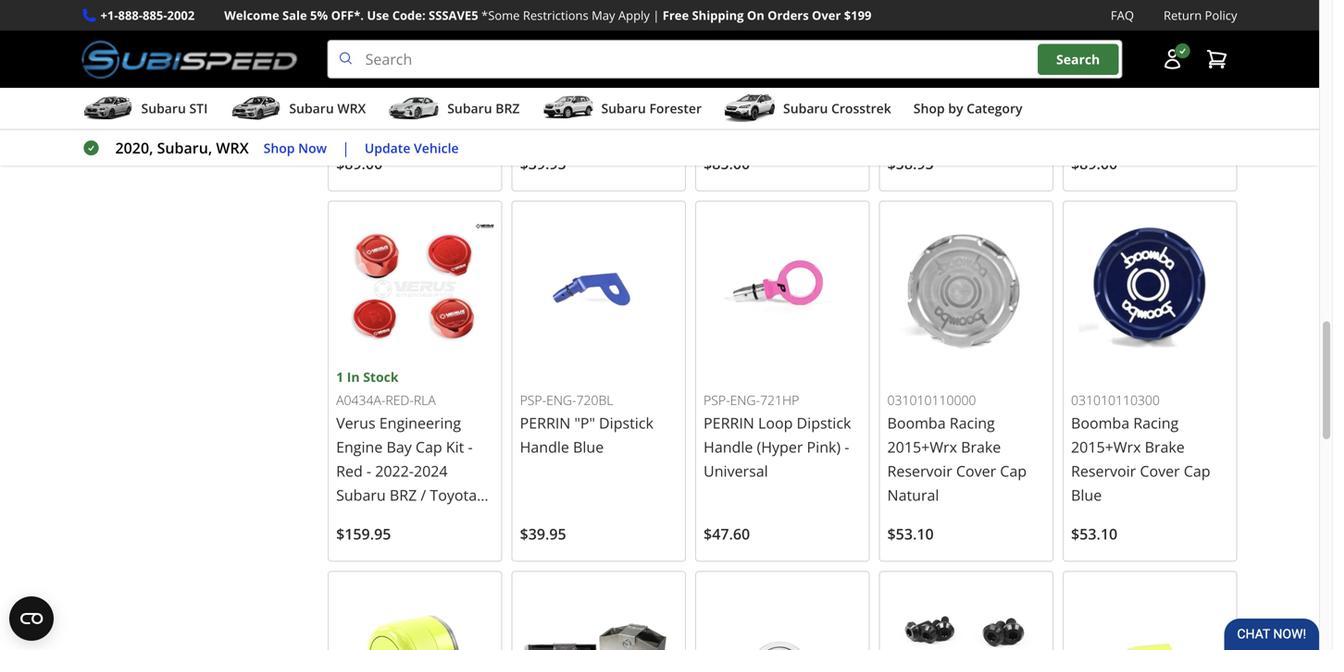 Task type: describe. For each thing, give the bounding box(es) containing it.
dipstick inside perrin loop dipstick handle black
[[613, 43, 668, 62]]

filler
[[988, 43, 1021, 62]]

1 in stock a0434a-red-rla verus engineering engine bay cap kit - red - 2022-2024 subaru brz / toyota gr86
[[336, 368, 477, 530]]

brake for boomba racing 2015+wrx brake reservoir cover cap natural
[[961, 437, 1001, 457]]

boomba for boomba racing 2015+wrx brake reservoir cover cap blue
[[1071, 413, 1130, 433]]

/ down by
[[949, 139, 954, 159]]

grimmspeed for shrouds
[[1071, 43, 1162, 62]]

engine
[[336, 437, 383, 457]]

handle for perrin loop dipstick handle (hyper pink) - universal
[[704, 437, 753, 457]]

update
[[365, 139, 411, 157]]

button image
[[1162, 48, 1184, 70]]

grimmspeed fender shrouds - 2015+ wrx / 2015+ sti
[[1071, 43, 1228, 111]]

universal
[[704, 462, 768, 481]]

0 vertical spatial 13+
[[966, 115, 991, 135]]

$159.95
[[336, 525, 391, 544]]

$89.00 for grimmspeed pulley cover red - 2015+ subaru wrx
[[336, 154, 383, 174]]

cap inside 1 in stock a0434a-red-rla verus engineering engine bay cap kit - red - 2022-2024 subaru brz / toyota gr86
[[416, 437, 442, 457]]

mishimoto
[[888, 43, 961, 62]]

on
[[747, 7, 765, 24]]

20 right category
[[1026, 91, 1043, 111]]

mmofc-
[[888, 21, 939, 39]]

subaru inside subaru brz dropdown button
[[447, 100, 492, 117]]

search input field
[[327, 40, 1123, 79]]

$47.60
[[704, 525, 750, 544]]

$89.00 for grimmspeed fender shrouds - 2015+ wrx / 2015+ sti
[[1071, 154, 1118, 174]]

kit
[[446, 437, 464, 457]]

a subaru crosstrek thumbnail image image
[[724, 95, 776, 122]]

grimmspeed pulley cover red - 2015+ subaru wrx
[[336, 43, 472, 111]]

/13-
[[999, 91, 1026, 111]]

blue inside the "031010110300 boomba racing 2015+wrx brake reservoir cover cap blue"
[[1071, 486, 1102, 506]]

now
[[298, 139, 327, 157]]

shrouds
[[1071, 67, 1129, 87]]

loop inside perrin loop dipstick handle black
[[575, 43, 609, 62]]

brz inside 1 in stock a0434a-red-rla verus engineering engine bay cap kit - red - 2022-2024 subaru brz / toyota gr86
[[390, 486, 417, 506]]

shop now link
[[264, 138, 327, 159]]

2015+ inside grimmspeed pulley cover red - 2015+ subaru wrx
[[419, 67, 461, 87]]

pink)
[[807, 437, 841, 457]]

update vehicle
[[365, 139, 459, 157]]

reservoir for natural
[[888, 462, 953, 481]]

engineering
[[379, 413, 461, 433]]

shop by category button
[[914, 92, 1023, 129]]

code:
[[392, 7, 426, 24]]

sssave5
[[429, 7, 478, 24]]

psp- right *some
[[520, 21, 546, 39]]

orders
[[768, 7, 809, 24]]

perrin loop dipstick handle (hyper pink) - universal image
[[704, 209, 862, 367]]

cap,
[[888, 67, 918, 87]]

/ inside grimmspeed fender shrouds - 2015+ wrx / 2015+ sti
[[1223, 67, 1228, 87]]

wrx down a subaru wrx thumbnail image on the top of page
[[216, 138, 249, 158]]

perrin for perrin loop dipstick handle (hyper pink) - universal
[[704, 413, 754, 433]]

reservoir for blue
[[1071, 462, 1136, 481]]

1 horizontal spatial 15-
[[1001, 67, 1023, 87]]

black
[[573, 67, 610, 87]]

faq link
[[1111, 6, 1134, 25]]

wrx inside grimmspeed fender shrouds - 2015+ wrx / 2015+ sti
[[1187, 67, 1219, 87]]

cobb tuning delrin oil cap - 2002-2014 subaru wrx / 2004+ sti
[[704, 43, 844, 135]]

psp-eng-721bk
[[520, 21, 614, 39]]

a subaru brz thumbnail image image
[[388, 95, 440, 122]]

cap inside cobb tuning delrin oil cap - 2002-2014 subaru wrx / 2004+ sti
[[727, 67, 753, 87]]

shop now
[[264, 139, 327, 157]]

blue inside psp-eng-720bl perrin "p" dipstick handle blue
[[573, 437, 604, 457]]

dipstick for perrin "p" dipstick handle blue
[[599, 413, 654, 433]]

shop for shop by category
[[914, 100, 945, 117]]

2022-
[[375, 462, 414, 481]]

subaru inside subaru sti dropdown button
[[141, 100, 186, 117]]

mmofc-sub-hoonrd mishimoto oil filler cap, hoonigan - 15-20 wrx / 15-20 sti /13-20 frs / brz / 13+ forester / 13+ crosstrek
[[888, 21, 1043, 183]]

$85.00
[[704, 154, 750, 174]]

in
[[347, 368, 360, 386]]

2004+
[[802, 91, 844, 111]]

fender
[[1166, 43, 1215, 62]]

gr86
[[336, 510, 373, 530]]

cover for boomba racing 2015+wrx brake reservoir cover cap natural
[[956, 462, 996, 481]]

2014
[[804, 67, 838, 87]]

oil inside cobb tuning delrin oil cap - 2002-2014 subaru wrx / 2004+ sti
[[704, 67, 723, 87]]

open widget image
[[9, 597, 54, 642]]

2002
[[167, 7, 195, 24]]

by
[[948, 100, 963, 117]]

boomba racing 2015+wrx brake reservoir cover cap blue image
[[1071, 209, 1229, 367]]

psp-eng-720bl perrin "p" dipstick handle blue
[[520, 392, 654, 457]]

subaru inside 1 in stock a0434a-red-rla verus engineering engine bay cap kit - red - 2022-2024 subaru brz / toyota gr86
[[336, 486, 386, 506]]

vehicle
[[414, 139, 459, 157]]

/ inside cobb tuning delrin oil cap - 2002-2014 subaru wrx / 2004+ sti
[[792, 91, 798, 111]]

toyota
[[430, 486, 477, 506]]

cap inside the "031010110300 boomba racing 2015+wrx brake reservoir cover cap blue"
[[1184, 462, 1211, 481]]

shipping
[[692, 7, 744, 24]]

wrx inside cobb tuning delrin oil cap - 2002-2014 subaru wrx / 2004+ sti
[[757, 91, 789, 111]]

brake for boomba racing 2015+wrx brake reservoir cover cap blue
[[1145, 437, 1185, 457]]

faq
[[1111, 7, 1134, 24]]

eng- for perrin loop dipstick handle (hyper pink) - universal
[[730, 392, 760, 409]]

subaru inside subaru crosstrek dropdown button
[[783, 100, 828, 117]]

welcome
[[224, 7, 279, 24]]

sub-
[[939, 21, 967, 39]]

psp- for perrin loop dipstick handle (hyper pink) - universal
[[704, 392, 730, 409]]

grimmspeed for cover
[[336, 43, 427, 62]]

2015+wrx for blue
[[1071, 437, 1141, 457]]

brz inside dropdown button
[[496, 100, 520, 117]]

eng- for perrin "p" dipstick handle blue
[[546, 392, 576, 409]]

welcome sale 5% off*. use code: sssave5
[[224, 7, 478, 24]]

subaru crosstrek button
[[724, 92, 891, 129]]

2020,
[[115, 138, 153, 158]]

cap inside 031010110000 boomba racing 2015+wrx brake reservoir cover cap natural
[[1000, 462, 1027, 481]]

720bl
[[576, 392, 613, 409]]

natural
[[888, 486, 939, 506]]

031010110300 boomba racing 2015+wrx brake reservoir cover cap blue
[[1071, 392, 1211, 506]]

721bk
[[576, 21, 614, 39]]

pulley
[[431, 43, 472, 62]]

subaru forester button
[[542, 92, 702, 129]]

2015+wrx for natural
[[888, 437, 957, 457]]

800515
[[704, 21, 748, 39]]

rla
[[414, 392, 436, 409]]

forester inside mmofc-sub-hoonrd mishimoto oil filler cap, hoonigan - 15-20 wrx / 15-20 sti /13-20 frs / brz / 13+ forester / 13+ crosstrek
[[888, 139, 945, 159]]

mele design battery mount - 600 series raw 15+ wrx / sti image
[[520, 580, 678, 651]]

721hp
[[760, 392, 799, 409]]

*some
[[482, 7, 520, 24]]

096048
[[1071, 21, 1116, 39]]

- left "2022-"
[[367, 462, 371, 481]]

20 down hoonigan
[[954, 91, 971, 111]]

subaru brz
[[447, 100, 520, 117]]

subispeed logo image
[[82, 40, 298, 79]]

off*.
[[331, 7, 364, 24]]

use
[[367, 7, 389, 24]]

subaru brz button
[[388, 92, 520, 129]]

red inside grimmspeed pulley cover red - 2015+ subaru wrx
[[380, 67, 407, 87]]

perrin oil filter cover neon yellow image
[[336, 580, 494, 651]]

return
[[1164, 7, 1202, 24]]

shop by category
[[914, 100, 1023, 117]]

sti inside dropdown button
[[189, 100, 208, 117]]

*some restrictions may apply | free shipping on orders over $199
[[482, 7, 872, 24]]

crosstrek inside mmofc-sub-hoonrd mishimoto oil filler cap, hoonigan - 15-20 wrx / 15-20 sti /13-20 frs / brz / 13+ forester / 13+ crosstrek
[[888, 163, 953, 183]]

/ left by
[[923, 91, 928, 111]]

a0434a-
[[336, 392, 386, 409]]

verus engineering engine bay cap kit - red - 2022-2024 subaru brz / toyota gr86 image
[[336, 209, 494, 367]]

5%
[[310, 7, 328, 24]]

search
[[1057, 50, 1100, 68]]



Task type: vqa. For each thing, say whether or not it's contained in the screenshot.
TE37
no



Task type: locate. For each thing, give the bounding box(es) containing it.
eng- up (hyper
[[730, 392, 760, 409]]

0 horizontal spatial blue
[[573, 437, 604, 457]]

boomba down 031010110300
[[1071, 413, 1130, 433]]

sti inside mmofc-sub-hoonrd mishimoto oil filler cap, hoonigan - 15-20 wrx / 15-20 sti /13-20 frs / brz / 13+ forester / 13+ crosstrek
[[975, 91, 995, 111]]

1 vertical spatial forester
[[888, 139, 945, 159]]

cover down 031010110300
[[1140, 462, 1180, 481]]

stock
[[363, 368, 399, 386]]

2015+ down shrouds
[[1071, 91, 1114, 111]]

1 vertical spatial $39.95
[[520, 525, 566, 544]]

perrin up universal
[[704, 413, 754, 433]]

oil left filler
[[965, 43, 984, 62]]

- inside mmofc-sub-hoonrd mishimoto oil filler cap, hoonigan - 15-20 wrx / 15-20 sti /13-20 frs / brz / 13+ forester / 13+ crosstrek
[[993, 67, 997, 87]]

| right now
[[342, 138, 350, 158]]

shop inside "link"
[[264, 139, 295, 157]]

perrin inside psp-eng-720bl perrin "p" dipstick handle blue
[[520, 413, 571, 433]]

1 vertical spatial blue
[[1071, 486, 1102, 506]]

boomba inside the "031010110300 boomba racing 2015+wrx brake reservoir cover cap blue"
[[1071, 413, 1130, 433]]

2024
[[414, 462, 448, 481]]

sti up subaru,
[[189, 100, 208, 117]]

loop
[[575, 43, 609, 62], [758, 413, 793, 433]]

0 horizontal spatial reservoir
[[888, 462, 953, 481]]

handle inside perrin loop dipstick handle black
[[520, 67, 569, 87]]

wrx inside grimmspeed pulley cover red - 2015+ subaru wrx
[[390, 91, 421, 111]]

wrx inside dropdown button
[[337, 100, 366, 117]]

1 vertical spatial |
[[342, 138, 350, 158]]

13+ down shop by category dropdown button
[[958, 139, 984, 159]]

2020, subaru, wrx
[[115, 138, 249, 158]]

perrin
[[520, 43, 571, 62], [704, 413, 754, 433], [520, 413, 571, 433]]

perrin inside perrin loop dipstick handle black
[[520, 43, 571, 62]]

0 horizontal spatial brz
[[390, 486, 417, 506]]

2015+wrx down 031010110300
[[1071, 437, 1141, 457]]

$89.00
[[336, 154, 383, 174], [1071, 154, 1118, 174]]

tuning
[[748, 43, 795, 62]]

888-
[[118, 7, 143, 24]]

- left 2002-
[[757, 67, 762, 87]]

1 vertical spatial 13+
[[958, 139, 984, 159]]

|
[[653, 7, 660, 24], [342, 138, 350, 158]]

subaru down black
[[601, 100, 646, 117]]

- inside grimmspeed pulley cover red - 2015+ subaru wrx
[[410, 67, 415, 87]]

15- up /13-
[[1001, 67, 1023, 87]]

subaru wrx button
[[230, 92, 366, 129]]

wrx up update vehicle
[[390, 91, 421, 111]]

0 horizontal spatial cover
[[336, 67, 376, 87]]

shop for shop now
[[264, 139, 295, 157]]

restrictions
[[523, 7, 589, 24]]

dipstick down apply
[[613, 43, 668, 62]]

psp- left the 720bl
[[520, 392, 546, 409]]

sale
[[282, 7, 307, 24]]

subaru sti
[[141, 100, 208, 117]]

wrx down fender
[[1187, 67, 1219, 87]]

1 racing from the left
[[950, 413, 995, 433]]

1 horizontal spatial boomba
[[1071, 413, 1130, 433]]

sti down shrouds
[[1118, 91, 1138, 111]]

/ right button icon
[[1223, 67, 1228, 87]]

perrin "p" dipstick handle neon yellow image
[[1071, 580, 1229, 651]]

1 vertical spatial oil
[[704, 67, 723, 87]]

0 horizontal spatial |
[[342, 138, 350, 158]]

subaru down search input field at top
[[704, 91, 753, 111]]

$39.95 for perrin loop dipstick handle black
[[520, 154, 566, 174]]

- inside psp-eng-721hp perrin loop dipstick handle (hyper pink) - universal
[[845, 437, 849, 457]]

psp-eng-721hp perrin loop dipstick handle (hyper pink) - universal
[[704, 392, 851, 481]]

1 horizontal spatial 2015+
[[1071, 91, 1114, 111]]

subaru sti button
[[82, 92, 208, 129]]

brz down "2022-"
[[390, 486, 417, 506]]

2015+ down fender
[[1141, 67, 1184, 87]]

| left free
[[653, 7, 660, 24]]

boomba down 031010110000
[[888, 413, 946, 433]]

1 vertical spatial 15-
[[932, 91, 954, 111]]

1 horizontal spatial brake
[[1145, 437, 1185, 457]]

2 brake from the left
[[1145, 437, 1185, 457]]

2 horizontal spatial brz
[[926, 115, 953, 135]]

crosstrek down frs
[[888, 163, 953, 183]]

wrx up update
[[337, 100, 366, 117]]

2015+wrx inside the "031010110300 boomba racing 2015+wrx brake reservoir cover cap blue"
[[1071, 437, 1141, 457]]

1 vertical spatial red
[[336, 462, 363, 481]]

- right kit
[[468, 437, 473, 457]]

2 $39.95 from the top
[[520, 525, 566, 544]]

loop inside psp-eng-721hp perrin loop dipstick handle (hyper pink) - universal
[[758, 413, 793, 433]]

wrx down 2002-
[[757, 91, 789, 111]]

subaru inside the subaru forester dropdown button
[[601, 100, 646, 117]]

grimmspeed down 099043
[[336, 43, 427, 62]]

racing inside 031010110000 boomba racing 2015+wrx brake reservoir cover cap natural
[[950, 413, 995, 433]]

boomba for boomba racing 2015+wrx brake reservoir cover cap natural
[[888, 413, 946, 433]]

2 reservoir from the left
[[1071, 462, 1136, 481]]

shop left now
[[264, 139, 295, 157]]

subaru up '2020, subaru, wrx'
[[141, 100, 186, 117]]

- inside cobb tuning delrin oil cap - 2002-2014 subaru wrx / 2004+ sti
[[757, 67, 762, 87]]

/ inside 1 in stock a0434a-red-rla verus engineering engine bay cap kit - red - 2022-2024 subaru brz / toyota gr86
[[421, 486, 426, 506]]

a subaru forester thumbnail image image
[[542, 95, 594, 122]]

red up a subaru brz thumbnail image
[[380, 67, 407, 87]]

1 vertical spatial loop
[[758, 413, 793, 433]]

20
[[1023, 67, 1040, 87], [954, 91, 971, 111], [1026, 91, 1043, 111]]

subaru left a subaru brz thumbnail image
[[336, 91, 386, 111]]

15- down hoonigan
[[932, 91, 954, 111]]

15-
[[1001, 67, 1023, 87], [932, 91, 954, 111]]

cover
[[336, 67, 376, 87], [956, 462, 996, 481], [1140, 462, 1180, 481]]

cap
[[727, 67, 753, 87], [416, 437, 442, 457], [1000, 462, 1027, 481], [1184, 462, 1211, 481]]

shop inside dropdown button
[[914, 100, 945, 117]]

"p"
[[575, 413, 595, 433]]

brake down 031010110300
[[1145, 437, 1185, 457]]

handle right kit
[[520, 437, 569, 457]]

0 horizontal spatial grimmspeed
[[336, 43, 427, 62]]

0 vertical spatial blue
[[573, 437, 604, 457]]

return policy link
[[1164, 6, 1238, 25]]

- right shrouds
[[1133, 67, 1137, 87]]

reservoir inside the "031010110300 boomba racing 2015+wrx brake reservoir cover cap blue"
[[1071, 462, 1136, 481]]

perrin for perrin "p" dipstick handle blue
[[520, 413, 571, 433]]

handle for perrin "p" dipstick handle blue
[[520, 437, 569, 457]]

+1-888-885-2002 link
[[100, 6, 195, 25]]

eng- left may
[[546, 21, 576, 39]]

1 boomba from the left
[[888, 413, 946, 433]]

grimmspeed
[[336, 43, 427, 62], [1071, 43, 1162, 62]]

0 vertical spatial forester
[[649, 100, 702, 117]]

cover up subaru wrx
[[336, 67, 376, 87]]

031010110000 boomba racing 2015+wrx brake reservoir cover cap natural
[[888, 392, 1027, 506]]

subaru forester
[[601, 100, 702, 117]]

psp- inside psp-eng-720bl perrin "p" dipstick handle blue
[[520, 392, 546, 409]]

sti left /13-
[[975, 91, 995, 111]]

subaru crosstrek
[[783, 100, 891, 117]]

red inside 1 in stock a0434a-red-rla verus engineering engine bay cap kit - red - 2022-2024 subaru brz / toyota gr86
[[336, 462, 363, 481]]

cover inside the "031010110300 boomba racing 2015+wrx brake reservoir cover cap blue"
[[1140, 462, 1180, 481]]

oil inside mmofc-sub-hoonrd mishimoto oil filler cap, hoonigan - 15-20 wrx / 15-20 sti /13-20 frs / brz / 13+ forester / 13+ crosstrek
[[965, 43, 984, 62]]

perrin left "p"
[[520, 413, 571, 433]]

2015+wrx down 031010110000
[[888, 437, 957, 457]]

subaru,
[[157, 138, 212, 158]]

031010110300
[[1071, 392, 1160, 409]]

1 horizontal spatial shop
[[914, 100, 945, 117]]

crosstrek down "2014"
[[831, 100, 891, 117]]

- up a subaru brz thumbnail image
[[410, 67, 415, 87]]

brake inside 031010110000 boomba racing 2015+wrx brake reservoir cover cap natural
[[961, 437, 1001, 457]]

handle up universal
[[704, 437, 753, 457]]

885-
[[143, 7, 167, 24]]

2015+ down pulley
[[419, 67, 461, 87]]

cover inside 031010110000 boomba racing 2015+wrx brake reservoir cover cap natural
[[956, 462, 996, 481]]

forester
[[649, 100, 702, 117], [888, 139, 945, 159]]

perrin loop dipstick handle black
[[520, 43, 668, 87]]

1 vertical spatial shop
[[264, 139, 295, 157]]

1
[[336, 368, 344, 386]]

1 horizontal spatial oil
[[965, 43, 984, 62]]

brz
[[496, 100, 520, 117], [926, 115, 953, 135], [390, 486, 417, 506]]

cover inside grimmspeed pulley cover red - 2015+ subaru wrx
[[336, 67, 376, 87]]

0 horizontal spatial oil
[[704, 67, 723, 87]]

racing down 031010110300
[[1134, 413, 1179, 433]]

$53.10 for natural
[[888, 525, 934, 544]]

$89.00 right now
[[336, 154, 383, 174]]

- inside grimmspeed fender shrouds - 2015+ wrx / 2015+ sti
[[1133, 67, 1137, 87]]

frs
[[888, 115, 912, 135]]

0 vertical spatial shop
[[914, 100, 945, 117]]

perrin "p" dipstick handle blue image
[[520, 209, 678, 367]]

$199
[[844, 7, 872, 24]]

a subaru sti thumbnail image image
[[82, 95, 134, 122]]

loop down 721bk
[[575, 43, 609, 62]]

099043
[[336, 21, 381, 39]]

hoonrd
[[967, 21, 1023, 39]]

sti inside grimmspeed fender shrouds - 2015+ wrx / 2015+ sti
[[1118, 91, 1138, 111]]

subaru up vehicle
[[447, 100, 492, 117]]

reservoir up the natural
[[888, 462, 953, 481]]

boomba inside 031010110000 boomba racing 2015+wrx brake reservoir cover cap natural
[[888, 413, 946, 433]]

subaru up gr86
[[336, 486, 386, 506]]

1 $39.95 from the top
[[520, 154, 566, 174]]

eng-
[[546, 21, 576, 39], [730, 392, 760, 409], [546, 392, 576, 409]]

031010110000
[[888, 392, 976, 409]]

red-
[[386, 392, 414, 409]]

bay
[[387, 437, 412, 457]]

racing for boomba racing 2015+wrx brake reservoir cover cap natural
[[950, 413, 995, 433]]

1 horizontal spatial cover
[[956, 462, 996, 481]]

a subaru wrx thumbnail image image
[[230, 95, 282, 122]]

grimmspeed up shrouds
[[1071, 43, 1162, 62]]

$39.95 for psp-eng-720bl
[[520, 525, 566, 544]]

boomba racing 2015+wrx brake reservoir cover cap natural image
[[888, 209, 1045, 367]]

psp- for perrin "p" dipstick handle blue
[[520, 392, 546, 409]]

1 horizontal spatial $53.10
[[1071, 525, 1118, 544]]

20 up /13-
[[1023, 67, 1040, 87]]

forester down frs
[[888, 139, 945, 159]]

0 vertical spatial 15-
[[1001, 67, 1023, 87]]

racing inside the "031010110300 boomba racing 2015+wrx brake reservoir cover cap blue"
[[1134, 413, 1179, 433]]

cover down 031010110000
[[956, 462, 996, 481]]

crosstrek inside dropdown button
[[831, 100, 891, 117]]

forester inside dropdown button
[[649, 100, 702, 117]]

handle inside psp-eng-721hp perrin loop dipstick handle (hyper pink) - universal
[[704, 437, 753, 457]]

delrin
[[799, 43, 840, 62]]

subaru inside subaru wrx dropdown button
[[289, 100, 334, 117]]

0 vertical spatial |
[[653, 7, 660, 24]]

grimmspeed inside grimmspeed pulley cover red - 2015+ subaru wrx
[[336, 43, 427, 62]]

0 vertical spatial $39.95
[[520, 154, 566, 174]]

2 $89.00 from the left
[[1071, 154, 1118, 174]]

crosstrek
[[831, 100, 891, 117], [888, 163, 953, 183]]

/ down 2002-
[[792, 91, 798, 111]]

racing down 031010110000
[[950, 413, 995, 433]]

category
[[967, 100, 1023, 117]]

1 horizontal spatial red
[[380, 67, 407, 87]]

1 reservoir from the left
[[888, 462, 953, 481]]

reservoir down 031010110300
[[1071, 462, 1136, 481]]

0 horizontal spatial forester
[[649, 100, 702, 117]]

1 horizontal spatial forester
[[888, 139, 945, 159]]

$89.00 down shrouds
[[1071, 154, 1118, 174]]

1 horizontal spatial loop
[[758, 413, 793, 433]]

handle inside psp-eng-720bl perrin "p" dipstick handle blue
[[520, 437, 569, 457]]

cover for boomba racing 2015+wrx brake reservoir cover cap blue
[[1140, 462, 1180, 481]]

13+ right by
[[966, 115, 991, 135]]

brz inside mmofc-sub-hoonrd mishimoto oil filler cap, hoonigan - 15-20 wrx / 15-20 sti /13-20 frs / brz / 13+ forester / 13+ crosstrek
[[926, 115, 953, 135]]

/ left category
[[957, 115, 962, 135]]

1 $53.10 from the left
[[888, 525, 934, 544]]

1 vertical spatial crosstrek
[[888, 163, 953, 183]]

2 boomba from the left
[[1071, 413, 1130, 433]]

+1-
[[100, 7, 118, 24]]

cobb
[[704, 43, 744, 62]]

brake inside the "031010110300 boomba racing 2015+wrx brake reservoir cover cap blue"
[[1145, 437, 1185, 457]]

reservoir inside 031010110000 boomba racing 2015+wrx brake reservoir cover cap natural
[[888, 462, 953, 481]]

shop
[[914, 100, 945, 117], [264, 139, 295, 157]]

0 horizontal spatial loop
[[575, 43, 609, 62]]

2 2015+wrx from the left
[[1071, 437, 1141, 457]]

1 horizontal spatial blue
[[1071, 486, 1102, 506]]

dipstick inside psp-eng-721hp perrin loop dipstick handle (hyper pink) - universal
[[797, 413, 851, 433]]

subaru inside cobb tuning delrin oil cap - 2002-2014 subaru wrx / 2004+ sti
[[704, 91, 753, 111]]

- down filler
[[993, 67, 997, 87]]

0 horizontal spatial shop
[[264, 139, 295, 157]]

racing
[[950, 413, 995, 433], [1134, 413, 1179, 433]]

/ right frs
[[916, 115, 922, 135]]

1 horizontal spatial racing
[[1134, 413, 1179, 433]]

forester down search input field at top
[[649, 100, 702, 117]]

$39.95
[[520, 154, 566, 174], [520, 525, 566, 544]]

apply
[[618, 7, 650, 24]]

0 horizontal spatial 2015+
[[419, 67, 461, 87]]

1 horizontal spatial 2015+wrx
[[1071, 437, 1141, 457]]

perrin inside psp-eng-721hp perrin loop dipstick handle (hyper pink) - universal
[[704, 413, 754, 433]]

0 vertical spatial red
[[380, 67, 407, 87]]

0 horizontal spatial $53.10
[[888, 525, 934, 544]]

-
[[410, 67, 415, 87], [757, 67, 762, 87], [993, 67, 997, 87], [1133, 67, 1137, 87], [468, 437, 473, 457], [845, 437, 849, 457], [367, 462, 371, 481]]

1 horizontal spatial |
[[653, 7, 660, 24]]

brz right frs
[[926, 115, 953, 135]]

perrin down psp-eng-721bk
[[520, 43, 571, 62]]

shop left by
[[914, 100, 945, 117]]

racing for boomba racing 2015+wrx brake reservoir cover cap blue
[[1134, 413, 1179, 433]]

2 grimmspeed from the left
[[1071, 43, 1162, 62]]

eng- inside psp-eng-720bl perrin "p" dipstick handle blue
[[546, 392, 576, 409]]

2 racing from the left
[[1134, 413, 1179, 433]]

boomba
[[888, 413, 946, 433], [1071, 413, 1130, 433]]

0 horizontal spatial $89.00
[[336, 154, 383, 174]]

dipstick for perrin loop dipstick handle (hyper pink) - universal
[[797, 413, 851, 433]]

1 horizontal spatial $89.00
[[1071, 154, 1118, 174]]

2015+
[[419, 67, 461, 87], [1141, 67, 1184, 87], [1071, 91, 1114, 111]]

subaru wrx
[[289, 100, 366, 117]]

eng- inside psp-eng-721hp perrin loop dipstick handle (hyper pink) - universal
[[730, 392, 760, 409]]

grimmspeed inside grimmspeed fender shrouds - 2015+ wrx / 2015+ sti
[[1071, 43, 1162, 62]]

1 brake from the left
[[961, 437, 1001, 457]]

/ down 2024 on the bottom left of page
[[421, 486, 426, 506]]

dipstick down the 720bl
[[599, 413, 654, 433]]

2 $53.10 from the left
[[1071, 525, 1118, 544]]

dipstick inside psp-eng-720bl perrin "p" dipstick handle blue
[[599, 413, 654, 433]]

0 horizontal spatial 15-
[[932, 91, 954, 111]]

0 horizontal spatial boomba
[[888, 413, 946, 433]]

search button
[[1038, 44, 1119, 75]]

red down engine
[[336, 462, 363, 481]]

loop down 721hp at the right bottom
[[758, 413, 793, 433]]

1 horizontal spatial reservoir
[[1071, 462, 1136, 481]]

1 horizontal spatial grimmspeed
[[1071, 43, 1162, 62]]

2 horizontal spatial 2015+
[[1141, 67, 1184, 87]]

dipstick up pink)
[[797, 413, 851, 433]]

2 horizontal spatial cover
[[1140, 462, 1180, 481]]

1 $89.00 from the left
[[336, 154, 383, 174]]

1 2015+wrx from the left
[[888, 437, 957, 457]]

sti up $85.00
[[704, 115, 724, 135]]

0 horizontal spatial red
[[336, 462, 363, 481]]

reservoir
[[888, 462, 953, 481], [1071, 462, 1136, 481]]

0 horizontal spatial racing
[[950, 413, 995, 433]]

1 horizontal spatial brz
[[496, 100, 520, 117]]

- right pink)
[[845, 437, 849, 457]]

brake down 031010110000
[[961, 437, 1001, 457]]

psp- inside psp-eng-721hp perrin loop dipstick handle (hyper pink) - universal
[[704, 392, 730, 409]]

boomba racing windshield washer cap natural subaru wrx 2015+ - 2015+ subaru wrx image
[[704, 580, 862, 651]]

oil
[[965, 43, 984, 62], [704, 67, 723, 87]]

over
[[812, 7, 841, 24]]

oil down cobb
[[704, 67, 723, 87]]

dress up bolts subaru wrx 2.0 (engine) 2015-2019 ej20 black image
[[888, 580, 1045, 651]]

wrx inside mmofc-sub-hoonrd mishimoto oil filler cap, hoonigan - 15-20 wrx / 15-20 sti /13-20 frs / brz / 13+ forester / 13+ crosstrek
[[888, 91, 919, 111]]

$53.10 for blue
[[1071, 525, 1118, 544]]

1 grimmspeed from the left
[[336, 43, 427, 62]]

(hyper
[[757, 437, 803, 457]]

psp- left 721hp at the right bottom
[[704, 392, 730, 409]]

brz left a subaru forester thumbnail image
[[496, 100, 520, 117]]

return policy
[[1164, 7, 1238, 24]]

free
[[663, 7, 689, 24]]

handle up a subaru forester thumbnail image
[[520, 67, 569, 87]]

0 vertical spatial oil
[[965, 43, 984, 62]]

wrx down "cap,"
[[888, 91, 919, 111]]

0 horizontal spatial brake
[[961, 437, 1001, 457]]

verus
[[336, 413, 376, 433]]

sti
[[975, 91, 995, 111], [1118, 91, 1138, 111], [189, 100, 208, 117], [704, 115, 724, 135]]

sti inside cobb tuning delrin oil cap - 2002-2014 subaru wrx / 2004+ sti
[[704, 115, 724, 135]]

13+
[[966, 115, 991, 135], [958, 139, 984, 159]]

subaru down "2014"
[[783, 100, 828, 117]]

2015+wrx inside 031010110000 boomba racing 2015+wrx brake reservoir cover cap natural
[[888, 437, 957, 457]]

eng- up "p"
[[546, 392, 576, 409]]

2002-
[[766, 67, 804, 87]]

0 vertical spatial crosstrek
[[831, 100, 891, 117]]

psp-
[[520, 21, 546, 39], [704, 392, 730, 409], [520, 392, 546, 409]]

subaru up now
[[289, 100, 334, 117]]

0 vertical spatial loop
[[575, 43, 609, 62]]

hoonigan
[[922, 67, 989, 87]]

subaru inside grimmspeed pulley cover red - 2015+ subaru wrx
[[336, 91, 386, 111]]

0 horizontal spatial 2015+wrx
[[888, 437, 957, 457]]



